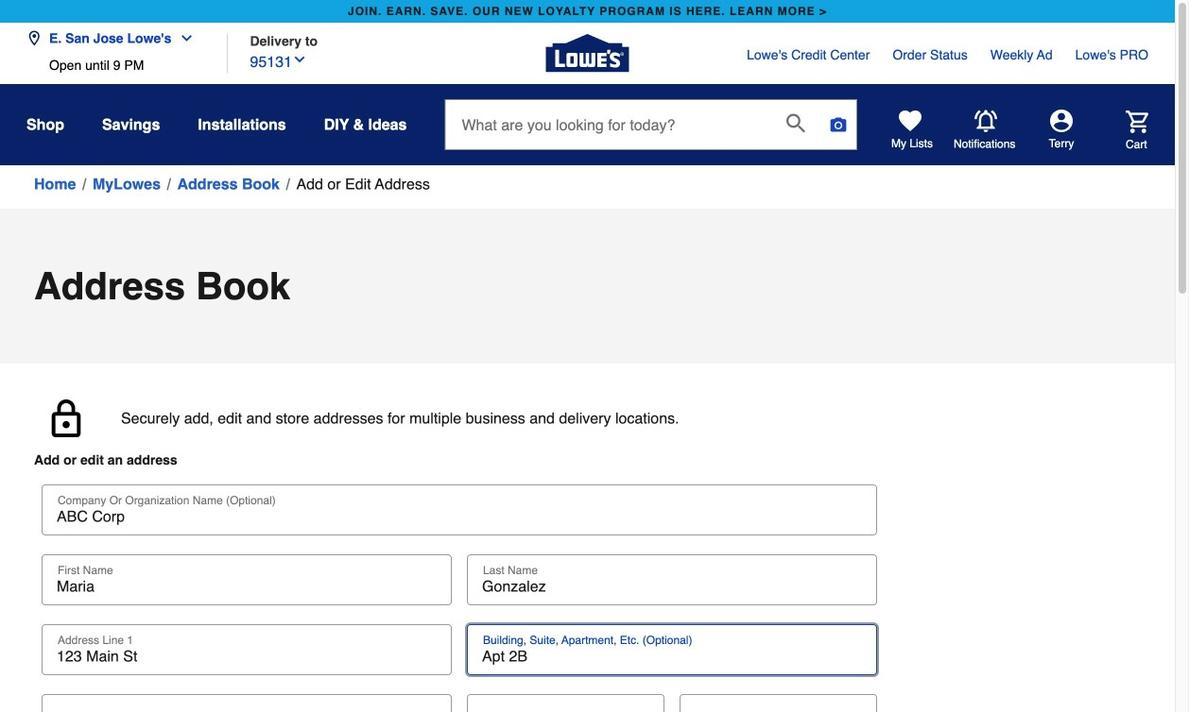 Task type: describe. For each thing, give the bounding box(es) containing it.
lowe's home improvement lists image
[[899, 110, 922, 132]]

LastName text field
[[475, 578, 870, 597]]

FirstName text field
[[49, 578, 444, 597]]

camera image
[[829, 115, 848, 134]]

chevron down image
[[292, 52, 307, 67]]

Search Query text field
[[446, 100, 771, 149]]

lowe's home improvement cart image
[[1126, 110, 1149, 133]]

chevron down image
[[171, 31, 194, 46]]

location image
[[26, 31, 42, 46]]



Task type: locate. For each thing, give the bounding box(es) containing it.
line1 text field
[[49, 648, 444, 666]]

lowe's home improvement notification center image
[[975, 110, 997, 133]]

search image
[[787, 114, 805, 133]]

line2 text field
[[475, 648, 870, 666]]

main content
[[0, 165, 1175, 713]]

companyName text field
[[49, 508, 870, 527]]

lowe's home improvement logo image
[[546, 12, 629, 95]]

None search field
[[445, 99, 857, 168]]



Task type: vqa. For each thing, say whether or not it's contained in the screenshot.
Search icon
yes



